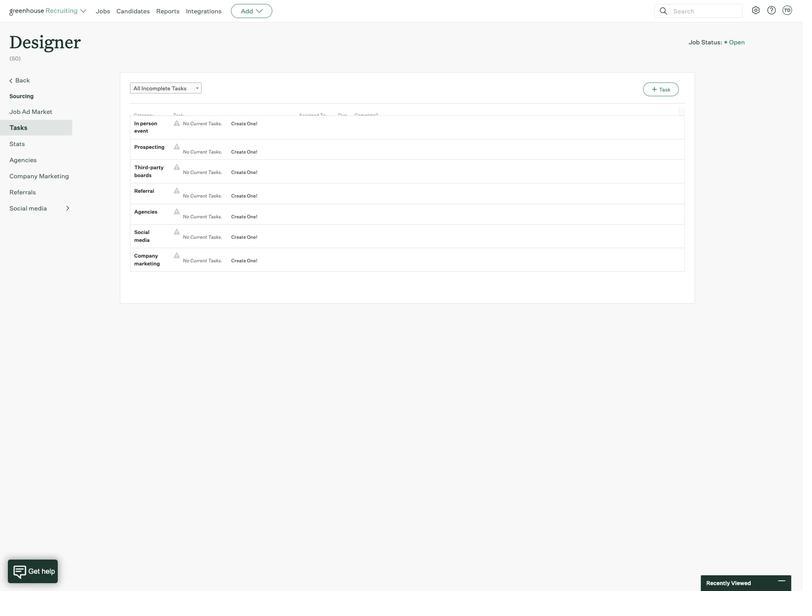Task type: locate. For each thing, give the bounding box(es) containing it.
2 create one! from the top
[[232, 149, 258, 155]]

job for job status:
[[689, 38, 700, 46]]

6 create from the top
[[232, 234, 246, 240]]

marketing
[[39, 172, 69, 180]]

agencies link
[[9, 155, 69, 165]]

Search text field
[[672, 5, 736, 17]]

referrals link
[[9, 187, 69, 197]]

0 vertical spatial media
[[29, 204, 47, 212]]

1 vertical spatial agencies
[[134, 209, 158, 215]]

tasks up 'stats'
[[9, 124, 27, 132]]

social down referrals
[[9, 204, 27, 212]]

create one! for third-party boards
[[232, 170, 258, 175]]

create one! for agencies
[[232, 214, 258, 220]]

current for referral
[[190, 193, 207, 199]]

current for social media
[[190, 234, 207, 240]]

social
[[9, 204, 27, 212], [134, 229, 150, 236]]

1 create one! link from the top
[[226, 120, 258, 127]]

0 vertical spatial agencies
[[9, 156, 37, 164]]

2 current from the top
[[190, 149, 207, 155]]

5 tasks. from the top
[[208, 214, 223, 220]]

create one! link for third-party boards
[[226, 169, 258, 176]]

no current tasks. for third-party boards
[[180, 170, 226, 175]]

5 one! from the top
[[247, 214, 258, 220]]

no current tasks. for social media
[[180, 234, 226, 240]]

job ad market link
[[9, 107, 69, 116]]

7 no current tasks. from the top
[[180, 258, 226, 264]]

no current tasks. for referral
[[180, 193, 226, 199]]

no
[[183, 121, 189, 126], [183, 149, 189, 155], [183, 170, 189, 175], [183, 193, 189, 199], [183, 214, 189, 220], [183, 234, 189, 240], [183, 258, 189, 264]]

4 create one! link from the top
[[226, 192, 258, 200]]

1 horizontal spatial agencies
[[134, 209, 158, 215]]

tasks
[[172, 85, 187, 91], [9, 124, 27, 132]]

no current tasks. for in person event
[[180, 121, 226, 126]]

agencies
[[9, 156, 37, 164], [134, 209, 158, 215]]

1 vertical spatial social media
[[134, 229, 150, 243]]

0 horizontal spatial job
[[9, 108, 21, 115]]

5 no current tasks. from the top
[[180, 214, 226, 220]]

job left status: at the top
[[689, 38, 700, 46]]

3 no from the top
[[183, 170, 189, 175]]

4 create from the top
[[232, 193, 246, 199]]

add button
[[231, 4, 273, 18]]

create one! link
[[226, 120, 258, 127], [226, 148, 258, 156], [226, 169, 258, 176], [226, 192, 258, 200], [226, 213, 258, 221], [226, 234, 258, 241], [226, 257, 258, 265]]

1 horizontal spatial social media
[[134, 229, 150, 243]]

5 create one! from the top
[[232, 214, 258, 220]]

5 current from the top
[[190, 214, 207, 220]]

1 vertical spatial tasks
[[9, 124, 27, 132]]

0 vertical spatial company
[[9, 172, 38, 180]]

no for in person event
[[183, 121, 189, 126]]

media up company marketing
[[134, 237, 150, 243]]

3 tasks. from the top
[[208, 170, 223, 175]]

td
[[785, 7, 791, 13]]

0 horizontal spatial tasks
[[9, 124, 27, 132]]

create
[[232, 121, 246, 126], [232, 149, 246, 155], [232, 170, 246, 175], [232, 193, 246, 199], [232, 214, 246, 220], [232, 234, 246, 240], [232, 258, 246, 264]]

media
[[29, 204, 47, 212], [134, 237, 150, 243]]

5 create one! link from the top
[[226, 213, 258, 221]]

4 current from the top
[[190, 193, 207, 199]]

0 horizontal spatial media
[[29, 204, 47, 212]]

create one! link for agencies
[[226, 213, 258, 221]]

1 tasks. from the top
[[208, 121, 223, 126]]

no for company marketing
[[183, 258, 189, 264]]

tasks. for social media
[[208, 234, 223, 240]]

4 one! from the top
[[247, 193, 258, 199]]

social up company marketing
[[134, 229, 150, 236]]

tasks right 'incomplete'
[[172, 85, 187, 91]]

create one! link for in person event
[[226, 120, 258, 127]]

social media
[[9, 204, 47, 212], [134, 229, 150, 243]]

greenhouse recruiting image
[[9, 6, 80, 16]]

market
[[32, 108, 52, 115]]

jobs link
[[96, 7, 110, 15]]

job ad market
[[9, 108, 52, 115]]

company marketing
[[9, 172, 69, 180]]

7 create from the top
[[232, 258, 246, 264]]

0 vertical spatial social
[[9, 204, 27, 212]]

3 current from the top
[[190, 170, 207, 175]]

social media link
[[9, 204, 69, 213]]

job for job ad market
[[9, 108, 21, 115]]

6 no current tasks. from the top
[[180, 234, 226, 240]]

agencies down 'stats'
[[9, 156, 37, 164]]

1 create from the top
[[232, 121, 246, 126]]

1 current from the top
[[190, 121, 207, 126]]

0 horizontal spatial social
[[9, 204, 27, 212]]

1 vertical spatial job
[[9, 108, 21, 115]]

social media up company marketing
[[134, 229, 150, 243]]

1 horizontal spatial job
[[689, 38, 700, 46]]

3 create one! from the top
[[232, 170, 258, 175]]

0 horizontal spatial task
[[173, 112, 184, 118]]

tasks. for in person event
[[208, 121, 223, 126]]

job left "ad" at the left top of the page
[[9, 108, 21, 115]]

create for agencies
[[232, 214, 246, 220]]

company inside company marketing link
[[9, 172, 38, 180]]

reports link
[[156, 7, 180, 15]]

marketing
[[134, 261, 160, 267]]

0 vertical spatial task
[[660, 86, 671, 93]]

0 vertical spatial social media
[[9, 204, 47, 212]]

1 horizontal spatial tasks
[[172, 85, 187, 91]]

create one!
[[232, 121, 258, 126], [232, 149, 258, 155], [232, 170, 258, 175], [232, 193, 258, 199], [232, 214, 258, 220], [232, 234, 258, 240], [232, 258, 258, 264]]

task
[[660, 86, 671, 93], [173, 112, 184, 118]]

4 create one! from the top
[[232, 193, 258, 199]]

2 no from the top
[[183, 149, 189, 155]]

6 current from the top
[[190, 234, 207, 240]]

tasks. for agencies
[[208, 214, 223, 220]]

tasks link
[[9, 123, 69, 132]]

3 no current tasks. from the top
[[180, 170, 226, 175]]

1 no from the top
[[183, 121, 189, 126]]

current for agencies
[[190, 214, 207, 220]]

agencies down referral
[[134, 209, 158, 215]]

td button
[[783, 6, 793, 15]]

back link
[[9, 75, 69, 86]]

designer (50)
[[9, 30, 81, 62]]

jobs
[[96, 7, 110, 15]]

4 tasks. from the top
[[208, 193, 223, 199]]

company up marketing
[[134, 253, 158, 259]]

7 one! from the top
[[247, 258, 258, 264]]

create one! for prospecting
[[232, 149, 258, 155]]

0 horizontal spatial social media
[[9, 204, 47, 212]]

6 no from the top
[[183, 234, 189, 240]]

0 vertical spatial tasks
[[172, 85, 187, 91]]

1 horizontal spatial company
[[134, 253, 158, 259]]

7 current from the top
[[190, 258, 207, 264]]

3 one! from the top
[[247, 170, 258, 175]]

1 create one! from the top
[[232, 121, 258, 126]]

current for company marketing
[[190, 258, 207, 264]]

prospecting
[[134, 144, 165, 150]]

0 vertical spatial job
[[689, 38, 700, 46]]

ad
[[22, 108, 30, 115]]

current
[[190, 121, 207, 126], [190, 149, 207, 155], [190, 170, 207, 175], [190, 193, 207, 199], [190, 214, 207, 220], [190, 234, 207, 240], [190, 258, 207, 264]]

3 create one! link from the top
[[226, 169, 258, 176]]

no for referral
[[183, 193, 189, 199]]

open
[[730, 38, 746, 46]]

one! for in person event
[[247, 121, 258, 126]]

2 one! from the top
[[247, 149, 258, 155]]

third-
[[134, 164, 150, 171]]

sourcing
[[9, 93, 34, 99]]

1 vertical spatial task
[[173, 112, 184, 118]]

company inside company marketing
[[134, 253, 158, 259]]

7 create one! from the top
[[232, 258, 258, 264]]

company for company marketing
[[9, 172, 38, 180]]

one!
[[247, 121, 258, 126], [247, 149, 258, 155], [247, 170, 258, 175], [247, 193, 258, 199], [247, 214, 258, 220], [247, 234, 258, 240], [247, 258, 258, 264]]

job
[[689, 38, 700, 46], [9, 108, 21, 115]]

1 horizontal spatial task
[[660, 86, 671, 93]]

6 create one! from the top
[[232, 234, 258, 240]]

1 horizontal spatial social
[[134, 229, 150, 236]]

current for prospecting
[[190, 149, 207, 155]]

7 tasks. from the top
[[208, 258, 223, 264]]

due
[[338, 112, 347, 118]]

job status:
[[689, 38, 723, 46]]

create for in person event
[[232, 121, 246, 126]]

6 create one! link from the top
[[226, 234, 258, 241]]

candidates
[[117, 7, 150, 15]]

2 create one! link from the top
[[226, 148, 258, 156]]

2 tasks. from the top
[[208, 149, 223, 155]]

create one! link for referral
[[226, 192, 258, 200]]

create for social media
[[232, 234, 246, 240]]

recently
[[707, 580, 731, 587]]

company for company marketing
[[134, 253, 158, 259]]

create for referral
[[232, 193, 246, 199]]

3 create from the top
[[232, 170, 246, 175]]

6 tasks. from the top
[[208, 234, 223, 240]]

company
[[9, 172, 38, 180], [134, 253, 158, 259]]

tasks.
[[208, 121, 223, 126], [208, 149, 223, 155], [208, 170, 223, 175], [208, 193, 223, 199], [208, 214, 223, 220], [208, 234, 223, 240], [208, 258, 223, 264]]

third-party boards
[[134, 164, 164, 178]]

no current tasks. for prospecting
[[180, 149, 226, 155]]

candidates link
[[117, 7, 150, 15]]

7 no from the top
[[183, 258, 189, 264]]

0 horizontal spatial company
[[9, 172, 38, 180]]

1 horizontal spatial media
[[134, 237, 150, 243]]

5 create from the top
[[232, 214, 246, 220]]

create one! for in person event
[[232, 121, 258, 126]]

5 no from the top
[[183, 214, 189, 220]]

2 create from the top
[[232, 149, 246, 155]]

stats link
[[9, 139, 69, 148]]

event
[[134, 128, 148, 134]]

4 no from the top
[[183, 193, 189, 199]]

6 one! from the top
[[247, 234, 258, 240]]

1 vertical spatial company
[[134, 253, 158, 259]]

no current tasks.
[[180, 121, 226, 126], [180, 149, 226, 155], [180, 170, 226, 175], [180, 193, 226, 199], [180, 214, 226, 220], [180, 234, 226, 240], [180, 258, 226, 264]]

task for sourcing
[[660, 86, 671, 93]]

create one! for company marketing
[[232, 258, 258, 264]]

7 create one! link from the top
[[226, 257, 258, 265]]

company up referrals
[[9, 172, 38, 180]]

1 no current tasks. from the top
[[180, 121, 226, 126]]

1 one! from the top
[[247, 121, 258, 126]]

2 no current tasks. from the top
[[180, 149, 226, 155]]

media down "referrals" link
[[29, 204, 47, 212]]

one! for agencies
[[247, 214, 258, 220]]

4 no current tasks. from the top
[[180, 193, 226, 199]]

social media down referrals
[[9, 204, 47, 212]]



Task type: vqa. For each thing, say whether or not it's contained in the screenshot.
25 2 link
no



Task type: describe. For each thing, give the bounding box(es) containing it.
0 horizontal spatial agencies
[[9, 156, 37, 164]]

incomplete
[[142, 85, 171, 91]]

create one! for referral
[[232, 193, 258, 199]]

one! for third-party boards
[[247, 170, 258, 175]]

stats
[[9, 140, 25, 148]]

company marketing link
[[9, 171, 69, 181]]

assigned
[[299, 112, 319, 118]]

tasks. for referral
[[208, 193, 223, 199]]

referrals
[[9, 188, 36, 196]]

1 vertical spatial social
[[134, 229, 150, 236]]

tasks. for company marketing
[[208, 258, 223, 264]]

td button
[[782, 4, 794, 17]]

tasks inside 'link'
[[172, 85, 187, 91]]

no for third-party boards
[[183, 170, 189, 175]]

tasks. for third-party boards
[[208, 170, 223, 175]]

1 vertical spatial media
[[134, 237, 150, 243]]

complete?
[[355, 112, 378, 118]]

create one! link for company marketing
[[226, 257, 258, 265]]

designer link
[[9, 22, 81, 55]]

category
[[134, 112, 154, 118]]

one! for social media
[[247, 234, 258, 240]]

current for third-party boards
[[190, 170, 207, 175]]

create one! link for prospecting
[[226, 148, 258, 156]]

company marketing
[[134, 253, 160, 267]]

assigned to
[[299, 112, 326, 118]]

no current tasks. for company marketing
[[180, 258, 226, 264]]

person
[[140, 120, 157, 126]]

create for company marketing
[[232, 258, 246, 264]]

create one! link for social media
[[226, 234, 258, 241]]

boards
[[134, 172, 152, 178]]

tasks. for prospecting
[[208, 149, 223, 155]]

back
[[15, 76, 30, 84]]

recently viewed
[[707, 580, 752, 587]]

party
[[150, 164, 164, 171]]

no for social media
[[183, 234, 189, 240]]

to
[[320, 112, 326, 118]]

add
[[241, 7, 253, 15]]

viewed
[[732, 580, 752, 587]]

one! for prospecting
[[247, 149, 258, 155]]

no current tasks. for agencies
[[180, 214, 226, 220]]

in
[[134, 120, 139, 126]]

create for third-party boards
[[232, 170, 246, 175]]

in person event
[[134, 120, 157, 134]]

reports
[[156, 7, 180, 15]]

designer
[[9, 30, 81, 53]]

current for in person event
[[190, 121, 207, 126]]

all incomplete tasks
[[134, 85, 187, 91]]

configure image
[[752, 6, 761, 15]]

one! for referral
[[247, 193, 258, 199]]

integrations link
[[186, 7, 222, 15]]

all
[[134, 85, 140, 91]]

create one! for social media
[[232, 234, 258, 240]]

create for prospecting
[[232, 149, 246, 155]]

no for agencies
[[183, 214, 189, 220]]

task for task
[[173, 112, 184, 118]]

referral
[[134, 188, 154, 194]]

all incomplete tasks link
[[130, 82, 202, 94]]

status:
[[702, 38, 723, 46]]

one! for company marketing
[[247, 258, 258, 264]]

no for prospecting
[[183, 149, 189, 155]]

integrations
[[186, 7, 222, 15]]

(50)
[[9, 55, 21, 62]]



